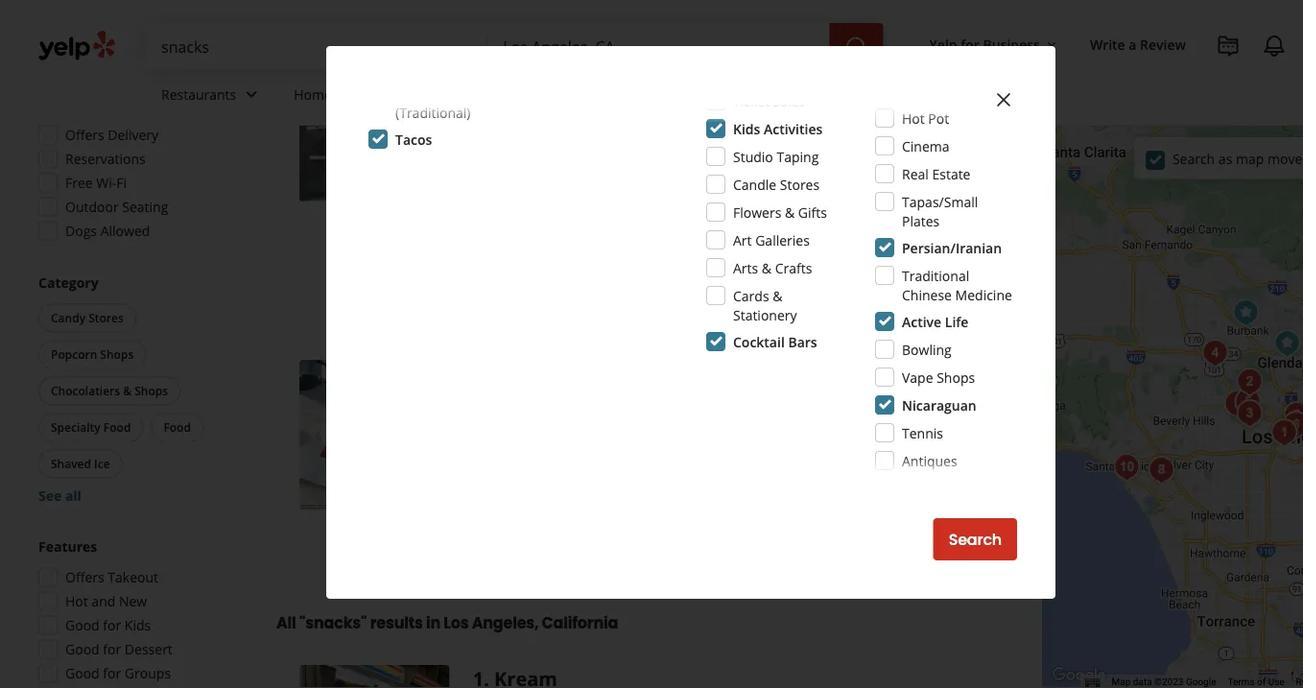 Task type: vqa. For each thing, say whether or not it's contained in the screenshot.
"Write a Review" 'Link'
yes



Task type: describe. For each thing, give the bounding box(es) containing it.
offers delivery
[[65, 126, 158, 144]]

$$$$ button
[[185, 6, 234, 36]]

arts & crafts
[[733, 259, 812, 277]]

for for business
[[961, 35, 980, 53]]

specialty food
[[51, 420, 131, 436]]

bowling
[[902, 340, 952, 359]]

review
[[1140, 35, 1186, 53]]

more
[[738, 238, 774, 256]]

always
[[714, 200, 756, 218]]

hot for hot pot
[[902, 109, 925, 127]]

all
[[65, 487, 81, 505]]

studio
[[733, 147, 773, 166]]

they're
[[519, 238, 562, 256]]

dogs allowed
[[65, 222, 150, 240]]

map data ©2023 google
[[1112, 676, 1217, 688]]

traditional
[[902, 266, 970, 285]]

wow choripan image
[[1229, 383, 1267, 421]]

chinese
[[902, 286, 952, 304]]

american (traditional)
[[395, 84, 471, 121]]

cocktail
[[733, 333, 785, 351]]

shops for popcorn shops
[[100, 347, 134, 363]]

popcorn
[[51, 347, 97, 363]]

kream image
[[1265, 414, 1304, 452]]

nicaraguan
[[902, 396, 977, 414]]

business categories element
[[146, 69, 1304, 125]]

good for kids
[[65, 617, 151, 635]]

candle
[[733, 175, 777, 193]]

new
[[119, 593, 147, 611]]

tennis
[[902, 424, 944, 442]]

estate
[[932, 165, 971, 183]]

smoothie/juice
[[494, 219, 587, 237]]

juice
[[644, 114, 672, 130]]

good for good for dessert
[[65, 641, 100, 659]]

search image
[[845, 36, 868, 59]]

bhan kanom thai image
[[1231, 363, 1269, 401]]

yelp for business
[[930, 35, 1040, 53]]

stores for candy stores
[[89, 311, 124, 326]]

cards & stationery
[[733, 287, 797, 324]]

shops for vape shops
[[937, 368, 975, 386]]

dairy queen/orange julius treat ctr image
[[1227, 294, 1265, 332]]

cocktail bars
[[733, 333, 817, 351]]

seating
[[122, 198, 168, 216]]

chocolatiers
[[51, 383, 120, 399]]

search button
[[934, 518, 1017, 561]]

see
[[38, 487, 62, 505]]

write
[[1090, 35, 1126, 53]]

tapas/small
[[902, 192, 978, 211]]

crafts
[[775, 259, 812, 277]]

category
[[38, 274, 99, 292]]

cinema
[[902, 137, 950, 155]]

mario kart snack station image
[[1196, 334, 1235, 372]]

candy stores button
[[38, 304, 136, 333]]

arts
[[733, 259, 758, 277]]

have
[[548, 200, 582, 218]]

syrups.…"
[[674, 238, 735, 256]]

activities
[[764, 120, 823, 138]]

groups
[[125, 665, 171, 683]]

taping
[[777, 147, 819, 166]]

home
[[294, 85, 332, 103]]

sweet
[[879, 219, 916, 237]]

candy
[[51, 311, 86, 326]]

kaminari gyoza bar image
[[1277, 406, 1304, 444]]

artificial
[[621, 238, 671, 256]]

california
[[542, 612, 618, 634]]

slightly
[[759, 200, 803, 218]]

results
[[370, 612, 423, 634]]

& for chocolatiers & shops
[[123, 383, 132, 399]]

flowers
[[733, 203, 782, 221]]

dogs inside button
[[815, 114, 843, 130]]

start order link
[[862, 271, 982, 313]]

katsu sando image
[[1278, 396, 1304, 435]]

group containing features
[[33, 538, 238, 688]]

food button
[[151, 414, 203, 442]]

and inside "where have u been juicy?!?! i'm always slightly disappointed with smoothie/juice places because the drinks are usually way too sweet and taste like they're made of artificial syrups.…"
[[919, 219, 943, 237]]

taste
[[947, 219, 978, 237]]

hot for hot dogs
[[791, 114, 812, 130]]

free
[[65, 174, 93, 192]]

delivery
[[108, 126, 158, 144]]

hot dogs button
[[787, 113, 847, 132]]

order
[[921, 282, 963, 303]]

of inside "where have u been juicy?!?! i'm always slightly disappointed with smoothie/juice places because the drinks are usually way too sweet and taste like they're made of artificial syrups.…"
[[605, 238, 618, 256]]

usually
[[779, 219, 823, 237]]

business
[[983, 35, 1040, 53]]

specialty
[[51, 420, 101, 436]]

tacos
[[395, 130, 432, 148]]

dessert
[[125, 641, 173, 659]]

moves
[[1268, 149, 1304, 168]]

art
[[733, 231, 752, 249]]

pot
[[929, 109, 949, 127]]

offers takeout
[[65, 569, 158, 587]]

shared
[[902, 479, 947, 498]]

yelp for business button
[[922, 27, 1067, 61]]

(traditional)
[[395, 103, 471, 121]]

stores for candle stores
[[780, 175, 820, 193]]

& inside button
[[704, 114, 712, 130]]

galleries
[[756, 231, 810, 249]]

good for good for kids
[[65, 617, 100, 635]]

terms of use link
[[1228, 676, 1285, 688]]

made
[[566, 238, 602, 256]]

start
[[881, 282, 917, 303]]

hot and new
[[65, 593, 147, 611]]

like
[[494, 238, 515, 256]]

persian/iranian
[[902, 239, 1002, 257]]

cards
[[733, 287, 769, 305]]

$$$
[[152, 13, 172, 29]]

tapas/small plates
[[902, 192, 978, 230]]

previous image
[[307, 115, 330, 138]]



Task type: locate. For each thing, give the bounding box(es) containing it.
keyboard shortcuts image
[[1085, 678, 1101, 688]]

1 vertical spatial good
[[65, 641, 100, 659]]

24 chevron down v2 image
[[240, 83, 263, 106]]

google
[[1186, 676, 1217, 688]]

levain bakery - larchmont village image
[[1218, 385, 1257, 423]]

0 vertical spatial and
[[919, 219, 943, 237]]

1 vertical spatial kids
[[125, 617, 151, 635]]

office
[[950, 479, 987, 498]]

plates
[[902, 212, 940, 230]]

angeles,
[[472, 612, 539, 634]]

shops inside button
[[100, 347, 134, 363]]

search down office
[[949, 529, 1002, 550]]

$$$$
[[197, 13, 223, 29]]

1 vertical spatial bars
[[788, 333, 817, 351]]

bars for cocktail
[[788, 333, 817, 351]]

for inside button
[[961, 35, 980, 53]]

food inside "button"
[[164, 420, 191, 436]]

for down "good for kids"
[[103, 641, 121, 659]]

see all button
[[38, 487, 81, 505]]

for down good for dessert
[[103, 665, 121, 683]]

reservations
[[65, 150, 146, 168]]

0 horizontal spatial stores
[[89, 311, 124, 326]]

hot for hot and new
[[65, 593, 88, 611]]

shops inside "button"
[[135, 383, 168, 399]]

2 food from the left
[[164, 420, 191, 436]]

smoothies
[[715, 114, 776, 130]]

bars for juice
[[675, 114, 701, 130]]

map region
[[885, 0, 1304, 688]]

1 good from the top
[[65, 617, 100, 635]]

re
[[1296, 676, 1304, 688]]

stationery
[[733, 306, 797, 324]]

1 food from the left
[[104, 420, 131, 436]]

search left the 'as'
[[1173, 149, 1215, 168]]

1 horizontal spatial bars
[[788, 333, 817, 351]]

candle stores
[[733, 175, 820, 193]]

0 horizontal spatial hot
[[65, 593, 88, 611]]

juice bars & smoothies
[[644, 114, 776, 130]]

bars inside button
[[675, 114, 701, 130]]

antiques
[[902, 452, 958, 470]]

studio taping
[[733, 147, 819, 166]]

search dialog
[[0, 0, 1304, 688]]

2 good from the top
[[65, 641, 100, 659]]

0 vertical spatial takeout
[[697, 284, 743, 300]]

1 horizontal spatial of
[[1257, 676, 1266, 688]]

bars inside 'search' dialog
[[788, 333, 817, 351]]

in
[[426, 612, 441, 634]]

dogs
[[815, 114, 843, 130], [65, 222, 97, 240]]

been
[[599, 200, 632, 218]]

offers for offers takeout
[[65, 569, 104, 587]]

& up stationery
[[773, 287, 783, 305]]

2 vertical spatial good
[[65, 665, 100, 683]]

1 horizontal spatial search
[[1173, 149, 1215, 168]]

good down hot and new
[[65, 617, 100, 635]]

kids inside 'search' dialog
[[733, 120, 761, 138]]

shops
[[100, 347, 134, 363], [937, 368, 975, 386], [135, 383, 168, 399]]

of left use
[[1257, 676, 1266, 688]]

16 chevron down v2 image
[[1044, 37, 1060, 53]]

see all
[[38, 487, 81, 505]]

for right yelp
[[961, 35, 980, 53]]

& inside cards & stationery
[[773, 287, 783, 305]]

kids down ticket
[[733, 120, 761, 138]]

shops up chocolatiers & shops
[[100, 347, 134, 363]]

1 offers from the top
[[65, 126, 104, 144]]

slideshow element
[[299, 52, 450, 202], [299, 361, 450, 511]]

search inside button
[[949, 529, 1002, 550]]

1 vertical spatial group
[[35, 274, 238, 506]]

chocolatiers & shops
[[51, 383, 168, 399]]

previous image
[[307, 424, 330, 447]]

2 offers from the top
[[65, 569, 104, 587]]

bars right cocktail
[[788, 333, 817, 351]]

1 vertical spatial takeout
[[108, 569, 158, 587]]

disappointed
[[807, 200, 889, 218]]

features
[[38, 538, 97, 556]]

0 vertical spatial dogs
[[815, 114, 843, 130]]

write a review link
[[1083, 27, 1194, 61]]

and
[[919, 219, 943, 237], [92, 593, 115, 611]]

juicy?!?!
[[636, 200, 688, 218]]

real estate
[[902, 165, 971, 183]]

1 horizontal spatial kids
[[733, 120, 761, 138]]

koreatown
[[854, 114, 923, 132]]

1 horizontal spatial and
[[919, 219, 943, 237]]

shops inside 'search' dialog
[[937, 368, 975, 386]]

0 vertical spatial group
[[33, 71, 238, 247]]

chocolatiers & shops button
[[38, 377, 181, 406]]

1 horizontal spatial hot
[[791, 114, 812, 130]]

outdoor
[[65, 198, 119, 216]]

1 horizontal spatial 88 hotdog & juicy image
[[1231, 395, 1269, 433]]

and up "good for kids"
[[92, 593, 115, 611]]

0 vertical spatial bars
[[675, 114, 701, 130]]

offers up reservations
[[65, 126, 104, 144]]

& left gifts at the right top of the page
[[785, 203, 795, 221]]

1 horizontal spatial dogs
[[815, 114, 843, 130]]

hot inside 'search' dialog
[[902, 109, 925, 127]]

stores right the candy
[[89, 311, 124, 326]]

takeout down arts
[[697, 284, 743, 300]]

0 horizontal spatial dogs
[[65, 222, 97, 240]]

2 horizontal spatial hot
[[902, 109, 925, 127]]

as
[[1219, 149, 1233, 168]]

1 horizontal spatial shops
[[135, 383, 168, 399]]

shops up the food "button"
[[135, 383, 168, 399]]

16 info v2 image
[[423, 1, 438, 17]]

restaurants
[[161, 85, 236, 103]]

0 horizontal spatial search
[[949, 529, 1002, 550]]

good for dessert
[[65, 641, 173, 659]]

data
[[1133, 676, 1152, 688]]

all "snacks" results in los angeles, california
[[276, 612, 618, 634]]

yelp
[[930, 35, 958, 53]]

0 horizontal spatial bars
[[675, 114, 701, 130]]

88 hotdog & juicy image
[[1231, 395, 1269, 433]]

0 vertical spatial 88 hotdog & juicy image
[[299, 52, 450, 202]]

and down "tapas/small"
[[919, 219, 943, 237]]

gifts
[[798, 203, 827, 221]]

projects image
[[1217, 35, 1240, 58]]

0 vertical spatial offers
[[65, 126, 104, 144]]

user actions element
[[914, 24, 1304, 142]]

terms
[[1228, 676, 1255, 688]]

0 vertical spatial slideshow element
[[299, 52, 450, 202]]

hot pot
[[902, 109, 949, 127]]

for for groups
[[103, 665, 121, 683]]

more link
[[738, 238, 774, 256]]

& right arts
[[762, 259, 772, 277]]

and inside group
[[92, 593, 115, 611]]

good down good for dessert
[[65, 665, 100, 683]]

1 vertical spatial 88 hotdog & juicy image
[[1231, 395, 1269, 433]]

traditional chinese medicine
[[902, 266, 1013, 304]]

info icon image
[[710, 171, 726, 186], [710, 171, 726, 186]]

home services link
[[279, 69, 429, 125]]

medicine
[[956, 286, 1013, 304]]

0 horizontal spatial shops
[[100, 347, 134, 363]]

None search field
[[146, 23, 887, 69]]

good for good for groups
[[65, 665, 100, 683]]

kids inside group
[[125, 617, 151, 635]]

with
[[892, 200, 919, 218]]

& right chocolatiers
[[123, 383, 132, 399]]

1 vertical spatial dogs
[[65, 222, 97, 240]]

all
[[276, 612, 296, 634]]

group
[[33, 71, 238, 247], [35, 274, 238, 506], [33, 538, 238, 688]]

0 vertical spatial stores
[[780, 175, 820, 193]]

& left smoothies
[[704, 114, 712, 130]]

dogs inside group
[[65, 222, 97, 240]]

good down "good for kids"
[[65, 641, 100, 659]]

& for flowers & gifts
[[785, 203, 795, 221]]

free wi-fi
[[65, 174, 127, 192]]

stores inside button
[[89, 311, 124, 326]]

1 vertical spatial slideshow element
[[299, 361, 450, 511]]

88 hotdog & juicy image
[[299, 52, 450, 202], [1231, 395, 1269, 433]]

takeout
[[697, 284, 743, 300], [108, 569, 158, 587]]

stores down 'taping' at the top right of the page
[[780, 175, 820, 193]]

search for search
[[949, 529, 1002, 550]]

search for search as map moves
[[1173, 149, 1215, 168]]

vape shops
[[902, 368, 975, 386]]

for
[[961, 35, 980, 53], [103, 617, 121, 635], [103, 641, 121, 659], [103, 665, 121, 683]]

for down hot and new
[[103, 617, 121, 635]]

los
[[444, 612, 469, 634]]

2 horizontal spatial shops
[[937, 368, 975, 386]]

kids activities
[[733, 120, 823, 138]]

1 horizontal spatial stores
[[780, 175, 820, 193]]

0 horizontal spatial kids
[[125, 617, 151, 635]]

vape
[[902, 368, 934, 386]]

group containing offers delivery
[[33, 71, 238, 247]]

0 horizontal spatial 88 hotdog & juicy image
[[299, 52, 450, 202]]

food
[[104, 420, 131, 436], [164, 420, 191, 436]]

hot dogs link
[[787, 113, 847, 132]]

stores inside 'search' dialog
[[780, 175, 820, 193]]

0 vertical spatial kids
[[733, 120, 761, 138]]

good for groups
[[65, 665, 171, 683]]

re link
[[1296, 676, 1304, 688]]

stores
[[780, 175, 820, 193], [89, 311, 124, 326]]

0 vertical spatial of
[[605, 238, 618, 256]]

0 vertical spatial good
[[65, 617, 100, 635]]

0 vertical spatial search
[[1173, 149, 1215, 168]]

dairy queen/orange julius treat ctr image
[[299, 361, 450, 511]]

map
[[1112, 676, 1131, 688]]

american
[[395, 84, 455, 102]]

1 vertical spatial of
[[1257, 676, 1266, 688]]

0 horizontal spatial and
[[92, 593, 115, 611]]

& for cards & stationery
[[773, 287, 783, 305]]

for for dessert
[[103, 641, 121, 659]]

spaces
[[902, 499, 946, 517]]

offers up hot and new
[[65, 569, 104, 587]]

0 horizontal spatial takeout
[[108, 569, 158, 587]]

next image
[[419, 115, 442, 138]]

life
[[945, 312, 969, 331]]

1 vertical spatial and
[[92, 593, 115, 611]]

i'm
[[691, 200, 710, 218]]

1 horizontal spatial takeout
[[697, 284, 743, 300]]

fi
[[116, 174, 127, 192]]

for for kids
[[103, 617, 121, 635]]

google image
[[1048, 663, 1111, 688]]

1 vertical spatial offers
[[65, 569, 104, 587]]

0 horizontal spatial of
[[605, 238, 618, 256]]

& inside "button"
[[123, 383, 132, 399]]

hot inside button
[[791, 114, 812, 130]]

a
[[1129, 35, 1137, 53]]

3 good from the top
[[65, 665, 100, 683]]

0 horizontal spatial food
[[104, 420, 131, 436]]

shaved ice
[[51, 456, 110, 472]]

food inside button
[[104, 420, 131, 436]]

notifications image
[[1263, 35, 1286, 58]]

sunny blue image
[[1108, 448, 1146, 487], [1143, 451, 1181, 490]]

popcorn shops button
[[38, 341, 146, 370]]

kids
[[733, 120, 761, 138], [125, 617, 151, 635]]

u
[[585, 200, 595, 218]]

offers for offers delivery
[[65, 126, 104, 144]]

shops up nicaraguan
[[937, 368, 975, 386]]

bars right juice
[[675, 114, 701, 130]]

flavor factory candy image
[[1268, 324, 1304, 363]]

2 slideshow element from the top
[[299, 361, 450, 511]]

1 vertical spatial stores
[[89, 311, 124, 326]]

1 horizontal spatial food
[[164, 420, 191, 436]]

1 slideshow element from the top
[[299, 52, 450, 202]]

close image
[[993, 88, 1016, 111]]

& for arts & crafts
[[762, 259, 772, 277]]

takeout up new
[[108, 569, 158, 587]]

2 vertical spatial group
[[33, 538, 238, 688]]

sales
[[773, 92, 806, 110]]

kids down new
[[125, 617, 151, 635]]

1 vertical spatial search
[[949, 529, 1002, 550]]

search as map moves
[[1173, 149, 1304, 168]]

&
[[704, 114, 712, 130], [785, 203, 795, 221], [762, 259, 772, 277], [773, 287, 783, 305], [123, 383, 132, 399]]

of down places
[[605, 238, 618, 256]]

too
[[855, 219, 876, 237]]

group containing category
[[35, 274, 238, 506]]



